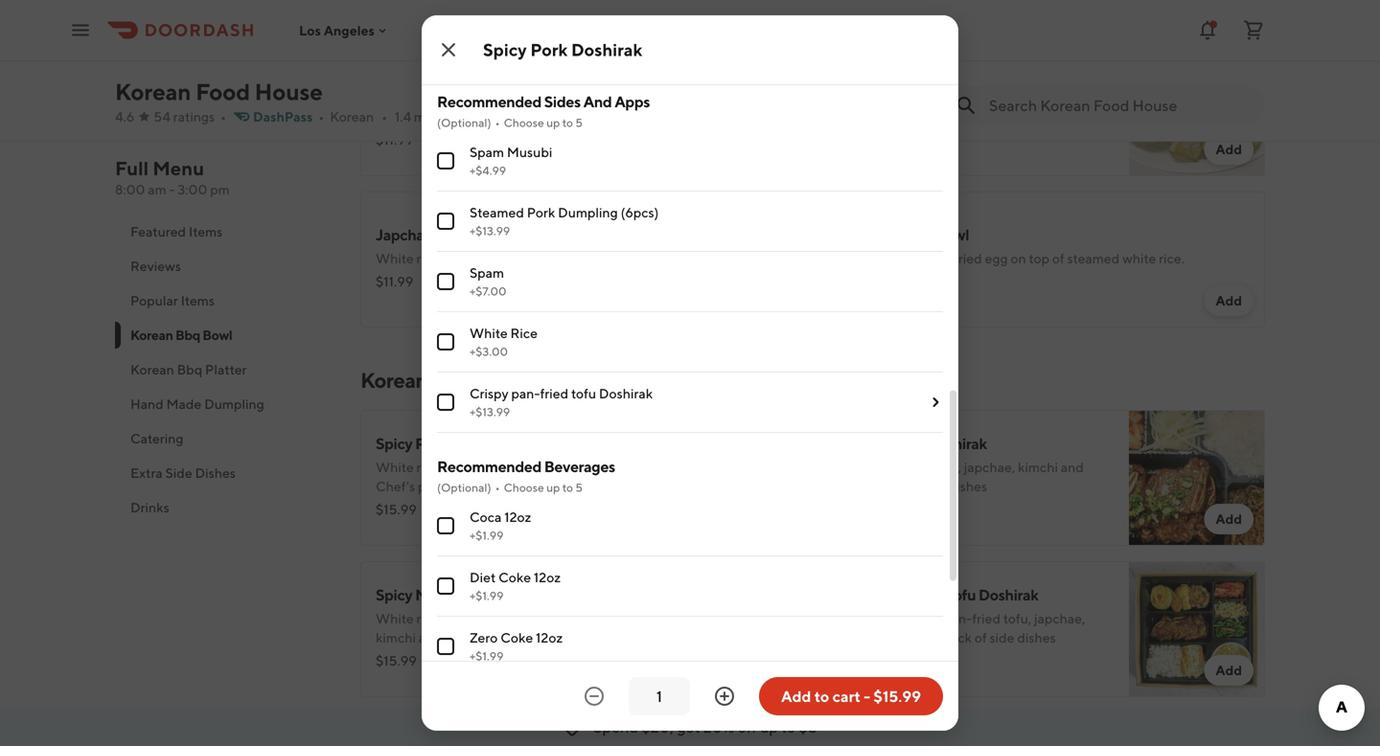 Task type: locate. For each thing, give the bounding box(es) containing it.
$15.99
[[376, 502, 417, 518], [376, 653, 417, 669], [874, 688, 921, 706]]

pick
[[418, 479, 443, 495], [878, 479, 904, 495], [487, 630, 512, 646], [947, 630, 972, 646]]

korean bbq platter
[[130, 362, 247, 378]]

pan-
[[882, 65, 914, 83], [836, 109, 865, 125], [511, 386, 540, 402], [882, 586, 914, 604], [944, 611, 973, 627]]

los angeles button
[[299, 22, 390, 38]]

dumpling left the (6pcs)
[[558, 205, 618, 221]]

korean bbq platter
[[360, 368, 544, 393]]

0 vertical spatial +$13.99
[[470, 224, 510, 238]]

0 vertical spatial (optional)
[[437, 116, 491, 129]]

+$1.99 inside coca  12oz +$1.99
[[470, 529, 504, 543]]

pan- for crispy pan-fried tofu doshirak white rice, crispy pan-fried tofu, japchae, kimchi and chef's pick of side dishes $13.99
[[882, 586, 914, 604]]

0 items, open order cart image
[[1242, 19, 1266, 42]]

egg
[[905, 226, 933, 244]]

dashpass •
[[253, 109, 324, 125]]

doshirak up the beverages in the bottom of the page
[[599, 386, 653, 402]]

1 vertical spatial (optional)
[[437, 481, 491, 495]]

12oz down chicken,
[[536, 630, 563, 646]]

0 horizontal spatial -
[[169, 182, 175, 197]]

0 horizontal spatial platter
[[205, 362, 247, 378]]

dishes down pork,
[[489, 479, 527, 495]]

platter up hand made dumpling button
[[205, 362, 247, 378]]

kimchi inside spicy marinated chicken doshirak white rice, spicy marinated chicken, japchae, kimchi and chef's pick of side dishes $15.99
[[376, 630, 416, 646]]

korean for korean • 1.4 mi
[[330, 109, 374, 125]]

kimchi up the $13.99
[[836, 630, 876, 646]]

items up korean bbq bowl
[[181, 293, 215, 309]]

spam
[[470, 144, 504, 160], [836, 226, 875, 244], [470, 265, 504, 281]]

1 vertical spatial pork
[[527, 205, 555, 221]]

1 vertical spatial dumpling
[[204, 396, 264, 412]]

3:00
[[178, 182, 207, 197]]

bbq
[[175, 327, 200, 343], [177, 362, 202, 378]]

decrease quantity by 1 image
[[583, 685, 606, 708]]

rice, inside galbi k-bbq doshirak white rice, la galbi, japchae, kimchi and chef's pick of side dishes
[[877, 460, 903, 476]]

None checkbox
[[437, 29, 454, 46], [437, 213, 454, 230], [437, 273, 454, 290], [437, 334, 454, 351], [437, 394, 454, 411], [437, 578, 454, 595], [437, 639, 454, 656], [437, 29, 454, 46], [437, 213, 454, 230], [437, 273, 454, 290], [437, 334, 454, 351], [437, 394, 454, 411], [437, 578, 454, 595], [437, 639, 454, 656]]

notification bell image
[[1196, 19, 1219, 42]]

1 vertical spatial +$1.99
[[470, 590, 504, 603]]

2 vertical spatial pork
[[415, 435, 447, 453]]

spicy for spicy pork doshirak
[[483, 39, 527, 60]]

0 vertical spatial spicy
[[483, 39, 527, 60]]

- right am
[[169, 182, 175, 197]]

-
[[169, 182, 175, 197], [864, 688, 871, 706]]

(optional) inside the recommended beverages (optional) • choose up to 5
[[437, 481, 491, 495]]

to left "$5"
[[782, 719, 796, 737]]

popular items button
[[115, 284, 337, 318]]

recommended inside the recommended beverages (optional) • choose up to 5
[[437, 458, 542, 476]]

+$13.99 inside steamed pork dumpling (6pcs) +$13.99
[[470, 224, 510, 238]]

items inside button
[[181, 293, 215, 309]]

(optional) inside recommended sides and apps (optional) • choose up to 5
[[437, 116, 491, 129]]

japchae, right the tofu,
[[1035, 611, 1086, 627]]

of inside spicy marinated chicken doshirak white rice, spicy marinated chicken, japchae, kimchi and chef's pick of side dishes $15.99
[[515, 630, 527, 646]]

japchae,
[[512, 460, 564, 476], [964, 460, 1016, 476], [597, 611, 648, 627], [1035, 611, 1086, 627]]

1 vertical spatial spicy
[[376, 435, 413, 453]]

$11.99 down the japchae
[[376, 274, 414, 290]]

1 horizontal spatial bbq
[[891, 435, 925, 453]]

white inside spicy pork doshirak white rice, spicy pork, japchae, kimchi and chef's pick of side dishes $15.99
[[376, 460, 414, 476]]

to left cart
[[815, 688, 830, 706]]

kimchi down marinated at bottom
[[376, 630, 416, 646]]

12oz
[[504, 510, 531, 525], [534, 570, 561, 586], [536, 630, 563, 646]]

1 vertical spatial +$13.99
[[470, 406, 510, 419]]

2 choose from the top
[[504, 481, 544, 495]]

coke inside diet coke 12oz +$1.99
[[499, 570, 531, 586]]

+$1.99 inside diet coke 12oz +$1.99
[[470, 590, 504, 603]]

recommended for recommended beverages
[[437, 458, 542, 476]]

1 horizontal spatial crispy
[[1057, 90, 1092, 105]]

chicken teriyaki doshirak image
[[669, 713, 805, 747]]

+$1.99 down zero at the bottom of the page
[[470, 650, 504, 663]]

rice, inside crispy pan-fried tofu doshirak white rice, crispy pan-fried tofu, japchae, kimchi and chef's pick of side dishes $13.99
[[877, 611, 903, 627]]

up right off
[[760, 719, 778, 737]]

2 recommended from the top
[[437, 458, 542, 476]]

None checkbox
[[437, 152, 454, 170], [437, 518, 454, 535], [437, 152, 454, 170], [437, 518, 454, 535]]

spam inside spam musubi +$4.99
[[470, 144, 504, 160]]

on
[[1011, 251, 1027, 267]]

fried inside braised tofu bowl white rice, stir-fried vegetables and braised tofu $11.99
[[470, 90, 498, 105]]

$20,
[[642, 719, 674, 737]]

side down chicken,
[[530, 630, 555, 646]]

doshirak inside spicy marinated chicken doshirak white rice, spicy marinated chicken, japchae, kimchi and chef's pick of side dishes $15.99
[[547, 586, 607, 604]]

tofu
[[429, 65, 460, 83]]

coca
[[470, 510, 502, 525]]

recommended sides and apps group
[[437, 91, 943, 433]]

and
[[571, 90, 594, 105], [1031, 90, 1054, 105], [877, 226, 903, 244], [571, 251, 594, 267], [928, 251, 952, 267], [609, 460, 632, 476], [1061, 460, 1084, 476], [419, 630, 442, 646], [879, 630, 902, 646]]

rice, inside crispy pan-fried tofu bowl white rice, stir-fried vegetables and crispy pan-fried tofu
[[877, 90, 903, 105]]

2 (optional) from the top
[[437, 481, 491, 495]]

side
[[461, 479, 486, 495], [921, 479, 946, 495], [530, 630, 555, 646], [990, 630, 1015, 646]]

add for crispy pan-fried tofu bowl
[[1216, 141, 1242, 157]]

1 vertical spatial $15.99
[[376, 653, 417, 669]]

crispy
[[1057, 90, 1092, 105], [905, 611, 941, 627]]

0 horizontal spatial crispy
[[905, 611, 941, 627]]

$15.99 right cart
[[874, 688, 921, 706]]

12oz inside zero coke 12oz +$1.99
[[536, 630, 563, 646]]

0 vertical spatial crispy
[[1057, 90, 1092, 105]]

2 5 from the top
[[576, 481, 583, 495]]

side down the galbi,
[[921, 479, 946, 495]]

• down food
[[221, 109, 226, 125]]

0 vertical spatial spicy
[[445, 460, 476, 476]]

dishes down the galbi,
[[949, 479, 988, 495]]

crispy
[[836, 65, 879, 83], [470, 386, 509, 402], [836, 586, 879, 604]]

spicy inside spicy marinated chicken doshirak white rice, spicy marinated chicken, japchae, kimchi and chef's pick of side dishes $15.99
[[376, 586, 413, 604]]

japchae, inside galbi k-bbq doshirak white rice, la galbi, japchae, kimchi and chef's pick of side dishes
[[964, 460, 1016, 476]]

platter for korean bbq platter
[[481, 368, 544, 393]]

dumpling inside steamed pork dumpling (6pcs) +$13.99
[[558, 205, 618, 221]]

spicy down marinated at bottom
[[445, 611, 476, 627]]

braised
[[596, 90, 641, 105]]

0 vertical spatial crispy
[[836, 65, 879, 83]]

12oz inside coca  12oz +$1.99
[[504, 510, 531, 525]]

$15.99 down marinated at bottom
[[376, 653, 417, 669]]

crispy pan-fried tofu doshirak +$13.99
[[470, 386, 653, 419]]

hand
[[130, 396, 164, 412]]

0 vertical spatial $15.99
[[376, 502, 417, 518]]

kimchi
[[566, 460, 606, 476], [1018, 460, 1058, 476], [376, 630, 416, 646], [836, 630, 876, 646]]

1 vertical spatial bbq
[[177, 362, 202, 378]]

japchae, right the galbi,
[[964, 460, 1016, 476]]

japchae, right pork,
[[512, 460, 564, 476]]

5 inside recommended sides and apps (optional) • choose up to 5
[[576, 116, 583, 129]]

1 horizontal spatial platter
[[481, 368, 544, 393]]

0 vertical spatial +$1.99
[[470, 529, 504, 543]]

to
[[562, 116, 573, 129], [562, 481, 573, 495], [815, 688, 830, 706], [782, 719, 796, 737]]

pork inside spicy pork doshirak white rice, spicy pork, japchae, kimchi and chef's pick of side dishes $15.99
[[415, 435, 447, 453]]

• left 1.4
[[382, 109, 387, 125]]

dishes inside crispy pan-fried tofu doshirak white rice, crispy pan-fried tofu, japchae, kimchi and chef's pick of side dishes $13.99
[[1018, 630, 1056, 646]]

1 horizontal spatial dumpling
[[558, 205, 618, 221]]

side down pork,
[[461, 479, 486, 495]]

pork inside steamed pork dumpling (6pcs) +$13.99
[[527, 205, 555, 221]]

1 vertical spatial coke
[[501, 630, 533, 646]]

recommended inside recommended sides and apps (optional) • choose up to 5
[[437, 93, 542, 111]]

$11.99 down 1.4
[[376, 132, 414, 148]]

platter inside button
[[205, 362, 247, 378]]

1 vertical spatial items
[[181, 293, 215, 309]]

japchae, inside spicy marinated chicken doshirak white rice, spicy marinated chicken, japchae, kimchi and chef's pick of side dishes $15.99
[[597, 611, 648, 627]]

2 $11.99 from the top
[[376, 274, 414, 290]]

5
[[576, 116, 583, 129], [576, 481, 583, 495]]

white inside galbi k-bbq doshirak white rice, la galbi, japchae, kimchi and chef's pick of side dishes
[[836, 460, 874, 476]]

add for galbi k-bbq doshirak
[[1216, 511, 1242, 527]]

pan- for crispy pan-fried tofu doshirak +$13.99
[[511, 386, 540, 402]]

1 vertical spatial 12oz
[[534, 570, 561, 586]]

choose down pork,
[[504, 481, 544, 495]]

12oz right coca
[[504, 510, 531, 525]]

2 vertical spatial up
[[760, 719, 778, 737]]

2 +$13.99 from the top
[[470, 406, 510, 419]]

0 vertical spatial recommended
[[437, 93, 542, 111]]

white rice +$3.00
[[470, 325, 538, 359]]

(optional) right mi
[[437, 116, 491, 129]]

coke inside zero coke 12oz +$1.99
[[501, 630, 533, 646]]

of inside spam and egg bowl pan fried spam and fried egg on top of steamed white rice.
[[1053, 251, 1065, 267]]

spam up +$4.99
[[470, 144, 504, 160]]

spam musubi +$4.99
[[470, 144, 553, 177]]

up inside the recommended beverages (optional) • choose up to 5
[[547, 481, 560, 495]]

coke down marinated
[[501, 630, 533, 646]]

braised tofu bowl image
[[669, 40, 805, 176]]

items for featured items
[[189, 224, 223, 240]]

1 vertical spatial crispy
[[905, 611, 941, 627]]

zero
[[470, 630, 498, 646]]

tofu,
[[1004, 611, 1032, 627]]

to inside button
[[815, 688, 830, 706]]

1 vertical spatial up
[[547, 481, 560, 495]]

spam for and
[[836, 226, 875, 244]]

+$1.99 for diet
[[470, 590, 504, 603]]

1 vertical spatial $11.99
[[376, 274, 414, 290]]

0 vertical spatial $11.99
[[376, 132, 414, 148]]

add to cart - $15.99
[[781, 688, 921, 706]]

of inside spicy pork doshirak white rice, spicy pork, japchae, kimchi and chef's pick of side dishes $15.99
[[446, 479, 458, 495]]

0 vertical spatial bbq
[[175, 327, 200, 343]]

bbq up la at the bottom of the page
[[891, 435, 925, 453]]

+$1.99 down coca
[[470, 529, 504, 543]]

dishes
[[489, 479, 527, 495], [949, 479, 988, 495], [557, 630, 596, 646], [1018, 630, 1056, 646]]

bbq up 'korean bbq platter'
[[175, 327, 200, 343]]

made
[[166, 396, 202, 412]]

choose up musubi
[[504, 116, 544, 129]]

recommended for recommended sides and apps
[[437, 93, 542, 111]]

white inside braised tofu bowl white rice, stir-fried vegetables and braised tofu $11.99
[[376, 90, 414, 105]]

- right cart
[[864, 688, 871, 706]]

bbq up 'made'
[[177, 362, 202, 378]]

up inside recommended sides and apps (optional) • choose up to 5
[[547, 116, 560, 129]]

54 ratings •
[[154, 109, 226, 125]]

coke up chicken
[[499, 570, 531, 586]]

crispy pan-fried tofu doshirak white rice, crispy pan-fried tofu, japchae, kimchi and chef's pick of side dishes $13.99
[[836, 586, 1086, 669]]

up down the beverages in the bottom of the page
[[547, 481, 560, 495]]

0 vertical spatial pork
[[530, 39, 568, 60]]

12oz up chicken
[[534, 570, 561, 586]]

dishes
[[195, 465, 236, 481]]

2 vertical spatial $15.99
[[874, 688, 921, 706]]

pan- for crispy pan-fried tofu bowl white rice, stir-fried vegetables and crispy pan-fried tofu
[[882, 65, 914, 83]]

(optional) down pork,
[[437, 481, 491, 495]]

$15.99 left coca
[[376, 502, 417, 518]]

and inside braised tofu bowl white rice, stir-fried vegetables and braised tofu $11.99
[[571, 90, 594, 105]]

0 vertical spatial dumpling
[[558, 205, 618, 221]]

side down the tofu,
[[990, 630, 1015, 646]]

add button for crispy pan-fried tofu doshirak
[[1205, 656, 1254, 686]]

pork down the korean bbq platter
[[415, 435, 447, 453]]

items
[[189, 224, 223, 240], [181, 293, 215, 309]]

crispy inside crispy pan-fried tofu bowl white rice, stir-fried vegetables and crispy pan-fried tofu
[[836, 65, 879, 83]]

1 vertical spatial spam
[[836, 226, 875, 244]]

$13.99
[[836, 653, 876, 669]]

bbq
[[431, 368, 477, 393], [891, 435, 925, 453]]

Item Search search field
[[989, 95, 1250, 116]]

vegetables
[[501, 90, 568, 105], [961, 90, 1028, 105], [501, 251, 568, 267]]

1 (optional) from the top
[[437, 116, 491, 129]]

korean for korean food house
[[115, 78, 191, 105]]

1 vertical spatial recommended
[[437, 458, 542, 476]]

1 recommended from the top
[[437, 93, 542, 111]]

4.6
[[115, 109, 135, 125]]

drinks
[[130, 500, 169, 516]]

spam up +$7.00
[[470, 265, 504, 281]]

pork for spicy pork doshirak white rice, spicy pork, japchae, kimchi and chef's pick of side dishes $15.99
[[415, 435, 447, 453]]

pork
[[530, 39, 568, 60], [527, 205, 555, 221], [415, 435, 447, 453]]

to down the beverages in the bottom of the page
[[562, 481, 573, 495]]

dishes down chicken,
[[557, 630, 596, 646]]

korean inside button
[[130, 362, 174, 378]]

of inside galbi k-bbq doshirak white rice, la galbi, japchae, kimchi and chef's pick of side dishes
[[906, 479, 919, 495]]

+$1.99 inside zero coke 12oz +$1.99
[[470, 650, 504, 663]]

3 +$1.99 from the top
[[470, 650, 504, 663]]

la
[[905, 460, 923, 476]]

0 vertical spatial 5
[[576, 116, 583, 129]]

1 choose from the top
[[504, 116, 544, 129]]

spicy down the korean bbq platter
[[376, 435, 413, 453]]

2 vertical spatial spicy
[[376, 586, 413, 604]]

pan- inside crispy pan-fried tofu doshirak +$13.99
[[511, 386, 540, 402]]

spicy inside spicy pork doshirak white rice, spicy pork, japchae, kimchi and chef's pick of side dishes $15.99
[[376, 435, 413, 453]]

0 horizontal spatial dumpling
[[204, 396, 264, 412]]

spicy left marinated at bottom
[[376, 586, 413, 604]]

spicy for spicy pork doshirak white rice, spicy pork, japchae, kimchi and chef's pick of side dishes $15.99
[[376, 435, 413, 453]]

chef's
[[376, 479, 415, 495], [836, 479, 875, 495], [444, 630, 484, 646], [905, 630, 944, 646]]

spicy right close spicy pork doshirak image
[[483, 39, 527, 60]]

0 vertical spatial coke
[[499, 570, 531, 586]]

pan
[[836, 251, 860, 267]]

pick inside galbi k-bbq doshirak white rice, la galbi, japchae, kimchi and chef's pick of side dishes
[[878, 479, 904, 495]]

• down pork,
[[495, 481, 500, 495]]

korean bbq bowl
[[130, 327, 232, 343]]

+$1.99 down the diet
[[470, 590, 504, 603]]

spicy marinated chicken doshirak image
[[669, 562, 805, 698]]

2 vertical spatial +$1.99
[[470, 650, 504, 663]]

• inside recommended sides and apps (optional) • choose up to 5
[[495, 116, 500, 129]]

crispy for crispy pan-fried tofu bowl
[[836, 65, 879, 83]]

japchae bowl image
[[669, 192, 805, 328]]

add
[[1216, 141, 1242, 157], [1216, 293, 1242, 309], [1216, 511, 1242, 527], [756, 663, 782, 679], [1216, 663, 1242, 679], [781, 688, 812, 706]]

egg
[[985, 251, 1008, 267]]

5 down the beverages in the bottom of the page
[[576, 481, 583, 495]]

spicy left pork,
[[445, 460, 476, 476]]

doshirak
[[571, 39, 643, 60], [599, 386, 653, 402], [449, 435, 509, 453], [927, 435, 987, 453], [547, 586, 607, 604], [979, 586, 1039, 604]]

side inside spicy pork doshirak white rice, spicy pork, japchae, kimchi and chef's pick of side dishes $15.99
[[461, 479, 486, 495]]

pork up sides
[[530, 39, 568, 60]]

platter for korean bbq platter
[[205, 362, 247, 378]]

spicy inside dialog
[[483, 39, 527, 60]]

1 vertical spatial spicy
[[445, 611, 476, 627]]

pork right steamed
[[527, 205, 555, 221]]

stir- inside braised tofu bowl white rice, stir-fried vegetables and braised tofu $11.99
[[445, 90, 470, 105]]

recommended down tofu
[[437, 93, 542, 111]]

choose inside recommended sides and apps (optional) • choose up to 5
[[504, 116, 544, 129]]

spicy pork doshirak dialog
[[422, 0, 959, 747]]

1 +$13.99 from the top
[[470, 224, 510, 238]]

2 vertical spatial spam
[[470, 265, 504, 281]]

1 vertical spatial bbq
[[891, 435, 925, 453]]

0 vertical spatial -
[[169, 182, 175, 197]]

2 vertical spatial 12oz
[[536, 630, 563, 646]]

kimchi down crispy pan-fried tofu doshirak +$13.99
[[566, 460, 606, 476]]

dumpling
[[558, 205, 618, 221], [204, 396, 264, 412]]

1 vertical spatial 5
[[576, 481, 583, 495]]

los
[[299, 22, 321, 38]]

doshirak inside crispy pan-fried tofu doshirak white rice, crispy pan-fried tofu, japchae, kimchi and chef's pick of side dishes $13.99
[[979, 586, 1039, 604]]

stir-
[[445, 90, 470, 105], [905, 90, 930, 105], [445, 251, 470, 267]]

2 vertical spatial crispy
[[836, 586, 879, 604]]

2 spicy from the top
[[445, 611, 476, 627]]

galbi,
[[926, 460, 962, 476]]

apps
[[615, 93, 650, 111]]

0 vertical spatial spam
[[470, 144, 504, 160]]

crispy pan-fried tofu bowl white rice, stir-fried vegetables and crispy pan-fried tofu
[[836, 65, 1092, 125]]

• up spam musubi +$4.99
[[495, 116, 500, 129]]

korean for korean bbq bowl
[[130, 327, 173, 343]]

1 +$1.99 from the top
[[470, 529, 504, 543]]

pm
[[210, 182, 230, 197]]

kimchi inside galbi k-bbq doshirak white rice, la galbi, japchae, kimchi and chef's pick of side dishes
[[1018, 460, 1058, 476]]

coke for zero
[[501, 630, 533, 646]]

• inside the recommended beverages (optional) • choose up to 5
[[495, 481, 500, 495]]

platter down +$3.00 at the left top
[[481, 368, 544, 393]]

1 spicy from the top
[[445, 460, 476, 476]]

1 vertical spatial -
[[864, 688, 871, 706]]

reviews
[[130, 258, 181, 274]]

1 vertical spatial choose
[[504, 481, 544, 495]]

0 horizontal spatial bbq
[[431, 368, 477, 393]]

12oz for zero coke 12oz
[[536, 630, 563, 646]]

up down sides
[[547, 116, 560, 129]]

japchae, inside spicy pork doshirak white rice, spicy pork, japchae, kimchi and chef's pick of side dishes $15.99
[[512, 460, 564, 476]]

5 down sides
[[576, 116, 583, 129]]

off
[[738, 719, 757, 737]]

1 horizontal spatial -
[[864, 688, 871, 706]]

japchae, right chicken,
[[597, 611, 648, 627]]

0 vertical spatial 12oz
[[504, 510, 531, 525]]

0 vertical spatial bbq
[[431, 368, 477, 393]]

$11.99
[[376, 132, 414, 148], [376, 274, 414, 290]]

1 $11.99 from the top
[[376, 132, 414, 148]]

0 vertical spatial choose
[[504, 116, 544, 129]]

dishes down the tofu,
[[1018, 630, 1056, 646]]

to inside the recommended beverages (optional) • choose up to 5
[[562, 481, 573, 495]]

dumpling down korean bbq platter button
[[204, 396, 264, 412]]

1 5 from the top
[[576, 116, 583, 129]]

doshirak up pork,
[[449, 435, 509, 453]]

recommended up coca
[[437, 458, 542, 476]]

house
[[255, 78, 323, 105]]

0 vertical spatial up
[[547, 116, 560, 129]]

increase quantity by 1 image
[[713, 685, 736, 708]]

doshirak up the tofu,
[[979, 586, 1039, 604]]

recommended beverages (optional) • choose up to 5
[[437, 458, 615, 495]]

doshirak up the galbi,
[[927, 435, 987, 453]]

•
[[221, 109, 226, 125], [319, 109, 324, 125], [382, 109, 387, 125], [495, 116, 500, 129], [495, 481, 500, 495]]

doshirak up chicken,
[[547, 586, 607, 604]]

rice, inside spicy pork doshirak white rice, spicy pork, japchae, kimchi and chef's pick of side dishes $15.99
[[417, 460, 442, 476]]

kimchi right the galbi,
[[1018, 460, 1058, 476]]

japchae bowl white rice, stir-fried vegetables and japchae $11.99
[[376, 226, 644, 290]]

54
[[154, 109, 171, 125]]

spam inside spam and egg bowl pan fried spam and fried egg on top of steamed white rice.
[[836, 226, 875, 244]]

spam up "pan"
[[836, 226, 875, 244]]

add button for spicy marinated chicken doshirak
[[744, 656, 794, 686]]

2 +$1.99 from the top
[[470, 590, 504, 603]]

+$13.99 down the korean bbq platter
[[470, 406, 510, 419]]

- inside full menu 8:00 am - 3:00 pm
[[169, 182, 175, 197]]

bbq inside button
[[177, 362, 202, 378]]

curry bowl image
[[1129, 0, 1266, 25]]

items inside 'button'
[[189, 224, 223, 240]]

tofu inside crispy pan-fried tofu doshirak +$13.99
[[571, 386, 596, 402]]

+$13.99 down steamed
[[470, 224, 510, 238]]

choose
[[504, 116, 544, 129], [504, 481, 544, 495]]

galbi k-bbq doshirak white rice, la galbi, japchae, kimchi and chef's pick of side dishes
[[836, 435, 1084, 495]]

recommended
[[437, 93, 542, 111], [437, 458, 542, 476]]

0 vertical spatial items
[[189, 224, 223, 240]]

bbq down +$3.00 at the left top
[[431, 368, 477, 393]]

to down sides
[[562, 116, 573, 129]]

1 vertical spatial crispy
[[470, 386, 509, 402]]

hand made dumpling
[[130, 396, 264, 412]]

items up reviews button
[[189, 224, 223, 240]]



Task type: describe. For each thing, give the bounding box(es) containing it.
side inside spicy marinated chicken doshirak white rice, spicy marinated chicken, japchae, kimchi and chef's pick of side dishes $15.99
[[530, 630, 555, 646]]

chef's inside crispy pan-fried tofu doshirak white rice, crispy pan-fried tofu, japchae, kimchi and chef's pick of side dishes $13.99
[[905, 630, 944, 646]]

+$13.99 inside crispy pan-fried tofu doshirak +$13.99
[[470, 406, 510, 419]]

rice
[[511, 325, 538, 341]]

chef's inside galbi k-bbq doshirak white rice, la galbi, japchae, kimchi and chef's pick of side dishes
[[836, 479, 875, 495]]

chef's inside spicy pork doshirak white rice, spicy pork, japchae, kimchi and chef's pick of side dishes $15.99
[[376, 479, 415, 495]]

pork,
[[479, 460, 510, 476]]

and inside spicy marinated chicken doshirak white rice, spicy marinated chicken, japchae, kimchi and chef's pick of side dishes $15.99
[[419, 630, 442, 646]]

mi
[[414, 109, 429, 125]]

steamed
[[470, 205, 524, 221]]

and inside crispy pan-fried tofu bowl white rice, stir-fried vegetables and crispy pan-fried tofu
[[1031, 90, 1054, 105]]

steamed
[[1068, 251, 1120, 267]]

spicy inside spicy marinated chicken doshirak white rice, spicy marinated chicken, japchae, kimchi and chef's pick of side dishes $15.99
[[445, 611, 476, 627]]

recommended beverages group
[[437, 456, 943, 747]]

am
[[148, 182, 167, 197]]

get
[[677, 719, 700, 737]]

rice, inside spicy marinated chicken doshirak white rice, spicy marinated chicken, japchae, kimchi and chef's pick of side dishes $15.99
[[417, 611, 442, 627]]

rice, inside braised tofu bowl white rice, stir-fried vegetables and braised tofu $11.99
[[417, 90, 442, 105]]

add button for crispy pan-fried tofu bowl
[[1205, 134, 1254, 165]]

beverages
[[544, 458, 615, 476]]

marinated
[[479, 611, 541, 627]]

bowl inside braised tofu bowl white rice, stir-fried vegetables and braised tofu $11.99
[[462, 65, 496, 83]]

spicy pork doshirak white rice, spicy pork, japchae, kimchi and chef's pick of side dishes $15.99
[[376, 435, 632, 518]]

add button for galbi k-bbq doshirak
[[1205, 504, 1254, 535]]

stir- inside crispy pan-fried tofu bowl white rice, stir-fried vegetables and crispy pan-fried tofu
[[905, 90, 930, 105]]

of inside crispy pan-fried tofu doshirak white rice, crispy pan-fried tofu, japchae, kimchi and chef's pick of side dishes $13.99
[[975, 630, 987, 646]]

steamed pork dumpling (6pcs) +$13.99
[[470, 205, 659, 238]]

white inside japchae bowl white rice, stir-fried vegetables and japchae $11.99
[[376, 251, 414, 267]]

spam +$7.00
[[470, 265, 507, 298]]

korean for korean bbq platter
[[130, 362, 174, 378]]

korean bbq platter button
[[115, 353, 337, 387]]

diet coke 12oz +$1.99
[[470, 570, 561, 603]]

dumpling for made
[[204, 396, 264, 412]]

spicy for spicy marinated chicken doshirak white rice, spicy marinated chicken, japchae, kimchi and chef's pick of side dishes $15.99
[[376, 586, 413, 604]]

tofu for crispy pan-fried tofu bowl white rice, stir-fried vegetables and crispy pan-fried tofu
[[948, 65, 976, 83]]

crispy for crispy pan-fried tofu doshirak
[[836, 586, 879, 604]]

spicy pork doshirak image
[[669, 410, 805, 546]]

chef's inside spicy marinated chicken doshirak white rice, spicy marinated chicken, japchae, kimchi and chef's pick of side dishes $15.99
[[444, 630, 484, 646]]

spend $20, get 20% off up to $5
[[594, 719, 818, 737]]

up for spend
[[760, 719, 778, 737]]

doshirak inside galbi k-bbq doshirak white rice, la galbi, japchae, kimchi and chef's pick of side dishes
[[927, 435, 987, 453]]

top
[[1029, 251, 1050, 267]]

spam and egg bowl pan fried spam and fried egg on top of steamed white rice.
[[836, 226, 1185, 267]]

catering
[[130, 431, 184, 447]]

Current quantity is 1 number field
[[640, 686, 679, 708]]

• right dashpass
[[319, 109, 324, 125]]

stir- inside japchae bowl white rice, stir-fried vegetables and japchae $11.99
[[445, 251, 470, 267]]

chicken,
[[544, 611, 594, 627]]

dumpling for pork
[[558, 205, 618, 221]]

fried inside crispy pan-fried tofu doshirak +$13.99
[[540, 386, 569, 402]]

and inside galbi k-bbq doshirak white rice, la galbi, japchae, kimchi and chef's pick of side dishes
[[1061, 460, 1084, 476]]

full
[[115, 157, 149, 180]]

japchae
[[376, 226, 433, 244]]

galbi k-bbq doshirak image
[[1129, 410, 1266, 546]]

add inside button
[[781, 688, 812, 706]]

to inside recommended sides and apps (optional) • choose up to 5
[[562, 116, 573, 129]]

white
[[1123, 251, 1157, 267]]

5 inside the recommended beverages (optional) • choose up to 5
[[576, 481, 583, 495]]

drinks button
[[115, 491, 337, 525]]

doshirak inside crispy pan-fried tofu doshirak +$13.99
[[599, 386, 653, 402]]

dishes inside galbi k-bbq doshirak white rice, la galbi, japchae, kimchi and chef's pick of side dishes
[[949, 479, 988, 495]]

spend
[[594, 719, 639, 737]]

side
[[165, 465, 192, 481]]

k-
[[875, 435, 891, 453]]

dishes inside spicy pork doshirak white rice, spicy pork, japchae, kimchi and chef's pick of side dishes $15.99
[[489, 479, 527, 495]]

bbq for bowl
[[175, 327, 200, 343]]

extra
[[130, 465, 163, 481]]

diet
[[470, 570, 496, 586]]

12oz for diet coke 12oz
[[534, 570, 561, 586]]

20%
[[703, 719, 735, 737]]

vegetables inside crispy pan-fried tofu bowl white rice, stir-fried vegetables and crispy pan-fried tofu
[[961, 90, 1028, 105]]

spicy marinated chicken doshirak white rice, spicy marinated chicken, japchae, kimchi and chef's pick of side dishes $15.99
[[376, 586, 648, 669]]

bbq for platter
[[177, 362, 202, 378]]

pork for spicy pork doshirak
[[530, 39, 568, 60]]

side inside galbi k-bbq doshirak white rice, la galbi, japchae, kimchi and chef's pick of side dishes
[[921, 479, 946, 495]]

dishes inside spicy marinated chicken doshirak white rice, spicy marinated chicken, japchae, kimchi and chef's pick of side dishes $15.99
[[557, 630, 596, 646]]

white inside white rice +$3.00
[[470, 325, 508, 341]]

items for popular items
[[181, 293, 215, 309]]

add for crispy pan-fried tofu doshirak
[[1216, 663, 1242, 679]]

$5
[[799, 719, 818, 737]]

$15.99 inside the "add to cart - $15.99" button
[[874, 688, 921, 706]]

and
[[583, 93, 612, 111]]

tofu for crispy pan-fried tofu doshirak white rice, crispy pan-fried tofu, japchae, kimchi and chef's pick of side dishes $13.99
[[948, 586, 976, 604]]

galbi
[[836, 435, 872, 453]]

choose inside the recommended beverages (optional) • choose up to 5
[[504, 481, 544, 495]]

catering button
[[115, 422, 337, 456]]

kimchi inside spicy pork doshirak white rice, spicy pork, japchae, kimchi and chef's pick of side dishes $15.99
[[566, 460, 606, 476]]

coke for diet
[[499, 570, 531, 586]]

chicken
[[488, 586, 544, 604]]

doshirak inside spicy pork doshirak white rice, spicy pork, japchae, kimchi and chef's pick of side dishes $15.99
[[449, 435, 509, 453]]

bbq inside galbi k-bbq doshirak white rice, la galbi, japchae, kimchi and chef's pick of side dishes
[[891, 435, 925, 453]]

and inside japchae bowl white rice, stir-fried vegetables and japchae $11.99
[[571, 251, 594, 267]]

ratings
[[173, 109, 215, 125]]

8:00
[[115, 182, 145, 197]]

pork for steamed pork dumpling (6pcs) +$13.99
[[527, 205, 555, 221]]

braised tofu bowl white rice, stir-fried vegetables and braised tofu $11.99
[[376, 65, 641, 148]]

crispy pan-fried tofu doshirak image
[[1129, 562, 1266, 698]]

bowl inside spam and egg bowl pan fried spam and fried egg on top of steamed white rice.
[[935, 226, 969, 244]]

extra side dishes button
[[115, 456, 337, 491]]

and inside spicy pork doshirak white rice, spicy pork, japchae, kimchi and chef's pick of side dishes $15.99
[[609, 460, 632, 476]]

and inside crispy pan-fried tofu doshirak white rice, crispy pan-fried tofu, japchae, kimchi and chef's pick of side dishes $13.99
[[879, 630, 902, 646]]

crispy inside crispy pan-fried tofu doshirak white rice, crispy pan-fried tofu, japchae, kimchi and chef's pick of side dishes $13.99
[[905, 611, 941, 627]]

crispy pan-fried tofu bowl image
[[1129, 40, 1266, 176]]

rice.
[[1159, 251, 1185, 267]]

popular
[[130, 293, 178, 309]]

japchae, inside crispy pan-fried tofu doshirak white rice, crispy pan-fried tofu, japchae, kimchi and chef's pick of side dishes $13.99
[[1035, 611, 1086, 627]]

white inside spicy marinated chicken doshirak white rice, spicy marinated chicken, japchae, kimchi and chef's pick of side dishes $15.99
[[376, 611, 414, 627]]

pick inside spicy marinated chicken doshirak white rice, spicy marinated chicken, japchae, kimchi and chef's pick of side dishes $15.99
[[487, 630, 512, 646]]

+$10.00
[[470, 40, 514, 54]]

food
[[196, 78, 250, 105]]

vegetables inside braised tofu bowl white rice, stir-fried vegetables and braised tofu $11.99
[[501, 90, 568, 105]]

spam for musubi
[[470, 144, 504, 160]]

white inside crispy pan-fried tofu bowl white rice, stir-fried vegetables and crispy pan-fried tofu
[[836, 90, 874, 105]]

crispy inside crispy pan-fried tofu doshirak +$13.99
[[470, 386, 509, 402]]

spam
[[893, 251, 926, 267]]

$15.99 inside spicy pork doshirak white rice, spicy pork, japchae, kimchi and chef's pick of side dishes $15.99
[[376, 502, 417, 518]]

doshirak up braised
[[571, 39, 643, 60]]

kimchi inside crispy pan-fried tofu doshirak white rice, crispy pan-fried tofu, japchae, kimchi and chef's pick of side dishes $13.99
[[836, 630, 876, 646]]

open menu image
[[69, 19, 92, 42]]

side inside crispy pan-fried tofu doshirak white rice, crispy pan-fried tofu, japchae, kimchi and chef's pick of side dishes $13.99
[[990, 630, 1015, 646]]

add for spicy marinated chicken doshirak
[[756, 663, 782, 679]]

reviews button
[[115, 249, 337, 284]]

featured items
[[130, 224, 223, 240]]

+$7.00
[[470, 285, 507, 298]]

cart
[[833, 688, 861, 706]]

braised
[[376, 65, 427, 83]]

spicy inside spicy pork doshirak white rice, spicy pork, japchae, kimchi and chef's pick of side dishes $15.99
[[445, 460, 476, 476]]

dashpass
[[253, 109, 313, 125]]

featured items button
[[115, 215, 337, 249]]

korean food house
[[115, 78, 323, 105]]

featured
[[130, 224, 186, 240]]

marinated
[[415, 586, 485, 604]]

1.4
[[395, 109, 411, 125]]

full menu 8:00 am - 3:00 pm
[[115, 157, 230, 197]]

- inside button
[[864, 688, 871, 706]]

bowl inside japchae bowl white rice, stir-fried vegetables and japchae $11.99
[[435, 226, 469, 244]]

spam for +$7.00
[[470, 265, 504, 281]]

white inside crispy pan-fried tofu doshirak white rice, crispy pan-fried tofu, japchae, kimchi and chef's pick of side dishes $13.99
[[836, 611, 874, 627]]

+$3.00
[[470, 345, 508, 359]]

musubi
[[507, 144, 553, 160]]

coca  12oz +$1.99
[[470, 510, 531, 543]]

close spicy pork doshirak image
[[437, 38, 460, 61]]

$11.99 inside braised tofu bowl white rice, stir-fried vegetables and braised tofu $11.99
[[376, 132, 414, 148]]

zero coke 12oz +$1.99
[[470, 630, 563, 663]]

japchae
[[596, 251, 644, 267]]

$15.99 inside spicy marinated chicken doshirak white rice, spicy marinated chicken, japchae, kimchi and chef's pick of side dishes $15.99
[[376, 653, 417, 669]]

popular items
[[130, 293, 215, 309]]

rice, inside japchae bowl white rice, stir-fried vegetables and japchae $11.99
[[417, 251, 442, 267]]

tofu for crispy pan-fried tofu doshirak +$13.99
[[571, 386, 596, 402]]

menu
[[153, 157, 204, 180]]

pick inside spicy pork doshirak white rice, spicy pork, japchae, kimchi and chef's pick of side dishes $15.99
[[418, 479, 443, 495]]

$11.99 inside japchae bowl white rice, stir-fried vegetables and japchae $11.99
[[376, 274, 414, 290]]

crispy inside crispy pan-fried tofu bowl white rice, stir-fried vegetables and crispy pan-fried tofu
[[1057, 90, 1092, 105]]

angeles
[[324, 22, 375, 38]]

pick inside crispy pan-fried tofu doshirak white rice, crispy pan-fried tofu, japchae, kimchi and chef's pick of side dishes $13.99
[[947, 630, 972, 646]]

korean for korean bbq platter
[[360, 368, 428, 393]]

+$4.99
[[470, 164, 506, 177]]

up for recommended
[[547, 481, 560, 495]]

+$1.99 for zero
[[470, 650, 504, 663]]

tofu inside braised tofu bowl white rice, stir-fried vegetables and braised tofu $11.99
[[376, 109, 401, 125]]

fried inside japchae bowl white rice, stir-fried vegetables and japchae $11.99
[[470, 251, 498, 267]]

vegetables inside japchae bowl white rice, stir-fried vegetables and japchae $11.99
[[501, 251, 568, 267]]

bowl inside crispy pan-fried tofu bowl white rice, stir-fried vegetables and crispy pan-fried tofu
[[979, 65, 1013, 83]]

spicy pork doshirak
[[483, 39, 643, 60]]



Task type: vqa. For each thing, say whether or not it's contained in the screenshot.
Seasonal in the left top of the page
no



